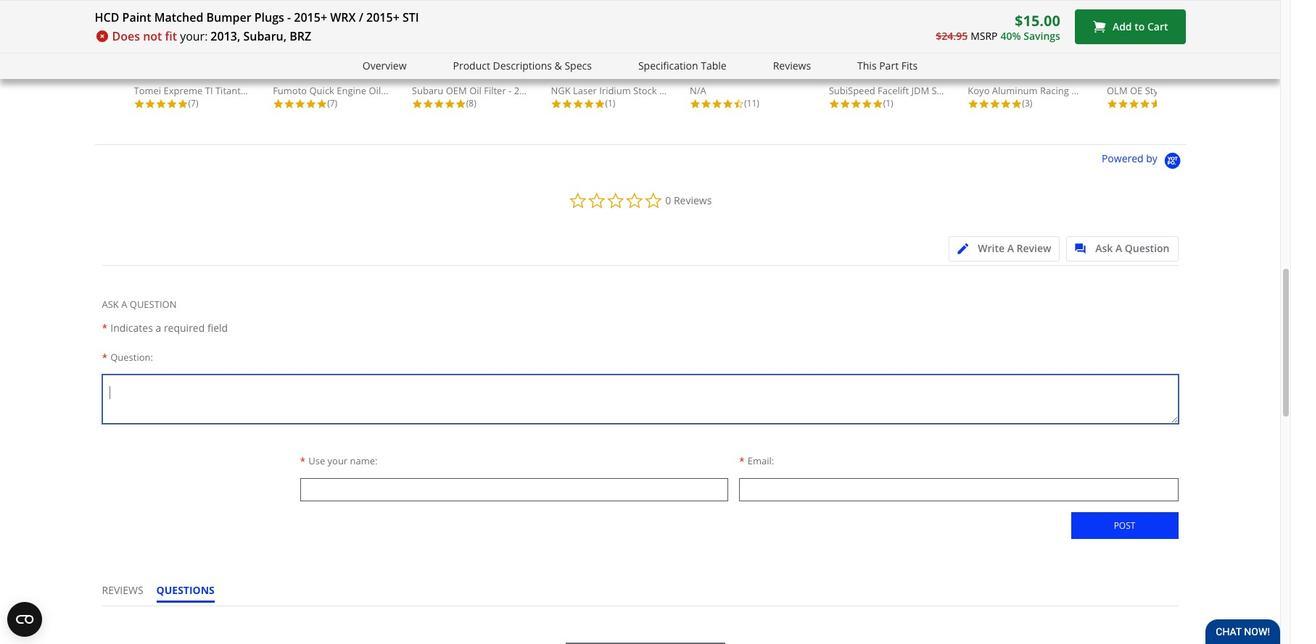 Task type: describe. For each thing, give the bounding box(es) containing it.
your:
[[180, 28, 208, 44]]

use
[[308, 455, 325, 468]]

half star image
[[733, 99, 744, 110]]

* for * question:
[[102, 351, 108, 365]]

25 star image from the left
[[1140, 99, 1150, 110]]

12 star image from the left
[[1001, 99, 1011, 110]]

add
[[1113, 20, 1132, 34]]

not
[[143, 28, 162, 44]]

specs
[[565, 59, 592, 73]]

22 star image from the left
[[1011, 99, 1022, 110]]

overview link
[[363, 58, 407, 75]]

(1) for facelift
[[883, 97, 893, 110]]

a for ask
[[1116, 242, 1122, 256]]

(7) for expreme
[[188, 97, 198, 110]]

product descriptions & specs link
[[453, 58, 592, 75]]

email:
[[748, 455, 774, 468]]

ask
[[102, 298, 119, 311]]

quick
[[309, 84, 334, 97]]

17 star image from the left
[[712, 99, 723, 110]]

0 horizontal spatial wrx
[[330, 9, 356, 25]]

specification table link
[[638, 58, 727, 75]]

facelift
[[878, 84, 909, 97]]

- right radiator
[[1111, 84, 1114, 97]]

by
[[1146, 152, 1158, 166]]

subaru oem oil filter - 2015+ wrx link
[[412, 0, 563, 97]]

20 star image from the left
[[851, 99, 862, 110]]

$15.00 $24.95 msrp 40% savings
[[936, 11, 1060, 43]]

n/a link
[[690, 0, 806, 97]]

specification
[[638, 59, 698, 73]]

tab list containing reviews
[[102, 584, 228, 607]]

0
[[665, 194, 671, 208]]

engine
[[337, 84, 366, 97]]

2 horizontal spatial 2015+
[[514, 84, 541, 97]]

aluminum
[[992, 84, 1038, 97]]

15 star image from the left
[[690, 99, 701, 110]]

&
[[555, 59, 562, 73]]

fits
[[901, 59, 918, 73]]

expreme
[[164, 84, 203, 97]]

write a review
[[978, 242, 1051, 256]]

ti
[[205, 84, 213, 97]]

11 star image from the left
[[990, 99, 1001, 110]]

add to cart button
[[1075, 9, 1186, 44]]

9 star image from the left
[[968, 99, 979, 110]]

heat
[[659, 84, 680, 97]]

a for write
[[1007, 242, 1014, 256]]

ngk laser iridium stock heat range... link
[[551, 0, 717, 97]]

racing
[[1040, 84, 1069, 97]]

back...
[[278, 84, 306, 97]]

style
[[1145, 84, 1166, 97]]

13 star image from the left
[[573, 99, 584, 110]]

1 ... from the left
[[1114, 84, 1122, 97]]

range...
[[683, 84, 717, 97]]

24 star image from the left
[[1129, 99, 1140, 110]]

subispeed facelift jdm style... link
[[829, 0, 960, 97]]

1 total reviews element for laser
[[551, 97, 667, 110]]

ask a question
[[1095, 242, 1170, 256]]

40%
[[1001, 29, 1021, 43]]

jdm
[[911, 84, 929, 97]]

/
[[359, 9, 363, 25]]

overview
[[363, 59, 407, 73]]

fumoto quick engine oil drain valve...
[[273, 84, 441, 97]]

open widget image
[[7, 603, 42, 638]]

paint
[[122, 9, 151, 25]]

(8)
[[466, 97, 476, 110]]

subaru,
[[243, 28, 287, 44]]

reviews link
[[773, 58, 811, 75]]

11 total reviews element
[[690, 97, 806, 110]]

koyo aluminum racing radiator -... link
[[968, 0, 1122, 97]]

specification table
[[638, 59, 727, 73]]

1 star image from the left
[[145, 99, 156, 110]]

dialog image
[[1075, 244, 1093, 255]]

2013,
[[211, 28, 240, 44]]

13 star image from the left
[[1107, 99, 1118, 110]]

7 total reviews element for quick
[[273, 97, 389, 110]]

ask
[[1095, 242, 1113, 256]]

questions
[[156, 584, 215, 598]]

14 star image from the left
[[594, 99, 605, 110]]

savings
[[1024, 29, 1060, 43]]

6 star image from the left
[[295, 99, 305, 110]]

laser
[[573, 84, 597, 97]]

4 star image from the left
[[455, 99, 466, 110]]

12 star image from the left
[[562, 99, 573, 110]]

review
[[1017, 242, 1051, 256]]

cat-
[[260, 84, 278, 97]]

hcd paint matched bumper plugs - 2015+ wrx / 2015+ sti
[[95, 9, 419, 25]]

* use your name:
[[300, 455, 378, 469]]

10 star image from the left
[[423, 99, 434, 110]]

ngk
[[551, 84, 571, 97]]

does
[[112, 28, 140, 44]]

oe
[[1130, 84, 1143, 97]]

write no frame image
[[958, 244, 976, 255]]

11 star image from the left
[[434, 99, 445, 110]]

ask a question button
[[1066, 237, 1178, 262]]

(2)
[[1161, 97, 1171, 110]]

8 star image from the left
[[316, 99, 327, 110]]

write a review button
[[949, 237, 1060, 262]]

2 star image from the left
[[284, 99, 295, 110]]

(3)
[[1022, 97, 1032, 110]]

koyo
[[968, 84, 990, 97]]

ask a question
[[102, 298, 177, 311]]

koyo aluminum racing radiator -...
[[968, 84, 1122, 97]]

descriptions
[[493, 59, 552, 73]]

olm oe style rain guards -...
[[1107, 84, 1235, 97]]

a
[[156, 322, 161, 335]]

5 star image from the left
[[273, 99, 284, 110]]

0 horizontal spatial reviews
[[674, 194, 712, 208]]

msrp
[[971, 29, 998, 43]]

name:
[[350, 455, 378, 468]]

hcd
[[95, 9, 119, 25]]

tab panel containing *
[[102, 266, 1178, 560]]

does not fit your: 2013, subaru, brz
[[112, 28, 311, 44]]

valve...
[[410, 84, 441, 97]]

tomei
[[134, 84, 161, 97]]



Task type: locate. For each thing, give the bounding box(es) containing it.
subispeed facelift jdm style...
[[829, 84, 960, 97]]

none button inside tab panel
[[1071, 513, 1178, 540]]

olm
[[1107, 84, 1128, 97]]

to
[[1135, 20, 1145, 34]]

a for ask
[[121, 298, 127, 311]]

1 horizontal spatial oil
[[469, 84, 482, 97]]

7 total reviews element
[[134, 97, 250, 110], [273, 97, 389, 110]]

wrx left /
[[330, 9, 356, 25]]

titantium
[[215, 84, 258, 97]]

0 horizontal spatial ...
[[1114, 84, 1122, 97]]

a right ask in the right top of the page
[[1116, 242, 1122, 256]]

tab list
[[102, 584, 228, 607]]

reviews
[[102, 584, 143, 598]]

oil right oem
[[469, 84, 482, 97]]

* left 'email:'
[[739, 455, 745, 469]]

23 star image from the left
[[1118, 99, 1129, 110]]

this part fits
[[857, 59, 918, 73]]

1 star image from the left
[[134, 99, 145, 110]]

19 star image from the left
[[829, 99, 840, 110]]

1 horizontal spatial ...
[[1228, 84, 1235, 97]]

10 star image from the left
[[979, 99, 990, 110]]

... right guards
[[1228, 84, 1235, 97]]

0 reviews
[[665, 194, 712, 208]]

sti
[[403, 9, 419, 25]]

* for * use your name:
[[300, 455, 306, 469]]

1 horizontal spatial (7)
[[327, 97, 337, 110]]

cart
[[1148, 20, 1168, 34]]

None text field
[[102, 375, 1178, 425]]

a right write
[[1007, 242, 1014, 256]]

oil left the drain
[[369, 84, 381, 97]]

7 total reviews element for expreme
[[134, 97, 250, 110]]

2015+ right /
[[366, 9, 400, 25]]

(1) for laser
[[605, 97, 615, 110]]

matched
[[154, 9, 203, 25]]

2 star image from the left
[[156, 99, 166, 110]]

wrx down &
[[543, 84, 563, 97]]

1 horizontal spatial (1)
[[883, 97, 893, 110]]

(7) left 'ti' at the top of the page
[[188, 97, 198, 110]]

18 star image from the left
[[723, 99, 733, 110]]

... left oe in the top of the page
[[1114, 84, 1122, 97]]

3 star image from the left
[[445, 99, 455, 110]]

1 horizontal spatial 1 total reviews element
[[829, 97, 945, 110]]

filter
[[484, 84, 506, 97]]

* for * indicates a required field
[[102, 322, 108, 335]]

question:
[[110, 351, 153, 364]]

2 (7) from the left
[[327, 97, 337, 110]]

0 horizontal spatial 7 total reviews element
[[134, 97, 250, 110]]

1 total reviews element down specs
[[551, 97, 667, 110]]

14 star image from the left
[[1150, 99, 1161, 110]]

(1) right laser
[[605, 97, 615, 110]]

powered
[[1102, 152, 1144, 166]]

add to cart
[[1113, 20, 1168, 34]]

1 horizontal spatial wrx
[[543, 84, 563, 97]]

0 horizontal spatial 2015+
[[294, 9, 327, 25]]

* down ask
[[102, 322, 108, 335]]

2015+
[[294, 9, 327, 25], [366, 9, 400, 25], [514, 84, 541, 97]]

5 star image from the left
[[551, 99, 562, 110]]

2015+ up brz
[[294, 9, 327, 25]]

8 total reviews element
[[412, 97, 528, 110]]

a right ask
[[121, 298, 127, 311]]

oil
[[369, 84, 381, 97], [469, 84, 482, 97]]

- right filter
[[509, 84, 512, 97]]

bumper
[[206, 9, 251, 25]]

product
[[453, 59, 490, 73]]

drain
[[383, 84, 408, 97]]

1 horizontal spatial 2015+
[[366, 9, 400, 25]]

table
[[701, 59, 727, 73]]

iridium
[[599, 84, 631, 97]]

0 horizontal spatial (7)
[[188, 97, 198, 110]]

reviews right 0
[[674, 194, 712, 208]]

n/a
[[690, 84, 706, 97]]

fumoto
[[273, 84, 307, 97]]

a inside tab panel
[[121, 298, 127, 311]]

-
[[287, 9, 291, 25], [509, 84, 512, 97], [1111, 84, 1114, 97], [1225, 84, 1228, 97]]

1 total reviews element down the this part fits link
[[829, 97, 945, 110]]

star image
[[145, 99, 156, 110], [284, 99, 295, 110], [445, 99, 455, 110], [455, 99, 466, 110], [551, 99, 562, 110], [584, 99, 594, 110], [840, 99, 851, 110], [862, 99, 872, 110], [968, 99, 979, 110], [979, 99, 990, 110], [990, 99, 1001, 110], [1001, 99, 1011, 110], [1107, 99, 1118, 110], [1150, 99, 1161, 110]]

* question:
[[102, 351, 153, 365]]

3 star image from the left
[[166, 99, 177, 110]]

3 total reviews element
[[968, 97, 1084, 110]]

0 vertical spatial wrx
[[330, 9, 356, 25]]

1 1 total reviews element from the left
[[551, 97, 667, 110]]

(1) left the jdm
[[883, 97, 893, 110]]

subaru
[[412, 84, 443, 97]]

part
[[879, 59, 899, 73]]

2 oil from the left
[[469, 84, 482, 97]]

None button
[[1071, 513, 1178, 540]]

olm oe style rain guards -... link
[[1107, 0, 1235, 97]]

6 star image from the left
[[584, 99, 594, 110]]

1 horizontal spatial reviews
[[773, 59, 811, 73]]

brz
[[290, 28, 311, 44]]

0 vertical spatial reviews
[[773, 59, 811, 73]]

1 oil from the left
[[369, 84, 381, 97]]

(7) for quick
[[327, 97, 337, 110]]

product descriptions & specs
[[453, 59, 592, 73]]

0 horizontal spatial oil
[[369, 84, 381, 97]]

2 ... from the left
[[1228, 84, 1235, 97]]

oem
[[446, 84, 467, 97]]

* left use
[[300, 455, 306, 469]]

this
[[857, 59, 877, 73]]

2 (1) from the left
[[883, 97, 893, 110]]

1 horizontal spatial 7 total reviews element
[[273, 97, 389, 110]]

2015+ down product descriptions & specs link
[[514, 84, 541, 97]]

None field
[[300, 479, 728, 502], [739, 479, 1178, 502], [300, 479, 728, 502], [739, 479, 1178, 502]]

this part fits link
[[857, 58, 918, 75]]

2 7 total reviews element from the left
[[273, 97, 389, 110]]

tomei expreme ti titantium cat-back...
[[134, 84, 306, 97]]

1 vertical spatial reviews
[[674, 194, 712, 208]]

7 star image from the left
[[840, 99, 851, 110]]

* for * email:
[[739, 455, 745, 469]]

tomei expreme ti titantium cat-back... link
[[134, 0, 306, 97]]

9 star image from the left
[[412, 99, 423, 110]]

guards
[[1190, 84, 1222, 97]]

(1)
[[605, 97, 615, 110], [883, 97, 893, 110]]

* email:
[[739, 455, 774, 469]]

powered by
[[1102, 152, 1160, 166]]

(11)
[[744, 97, 759, 110]]

1 (7) from the left
[[188, 97, 198, 110]]

style...
[[932, 84, 960, 97]]

1 (1) from the left
[[605, 97, 615, 110]]

fit
[[165, 28, 177, 44]]

* left question:
[[102, 351, 108, 365]]

tab panel
[[102, 266, 1178, 560]]

subispeed
[[829, 84, 875, 97]]

...
[[1114, 84, 1122, 97], [1228, 84, 1235, 97]]

0 horizontal spatial 1 total reviews element
[[551, 97, 667, 110]]

reviews up 11 total reviews element
[[773, 59, 811, 73]]

0 horizontal spatial a
[[121, 298, 127, 311]]

a inside ask a question dropdown button
[[1116, 242, 1122, 256]]

(7) right back... on the left of the page
[[327, 97, 337, 110]]

1 vertical spatial wrx
[[543, 84, 563, 97]]

powered by link
[[1102, 152, 1186, 171]]

required
[[164, 322, 205, 335]]

7 star image from the left
[[305, 99, 316, 110]]

radiator
[[1072, 84, 1109, 97]]

- right plugs
[[287, 9, 291, 25]]

8 star image from the left
[[862, 99, 872, 110]]

21 star image from the left
[[872, 99, 883, 110]]

star image
[[134, 99, 145, 110], [156, 99, 166, 110], [166, 99, 177, 110], [177, 99, 188, 110], [273, 99, 284, 110], [295, 99, 305, 110], [305, 99, 316, 110], [316, 99, 327, 110], [412, 99, 423, 110], [423, 99, 434, 110], [434, 99, 445, 110], [562, 99, 573, 110], [573, 99, 584, 110], [594, 99, 605, 110], [690, 99, 701, 110], [701, 99, 712, 110], [712, 99, 723, 110], [723, 99, 733, 110], [829, 99, 840, 110], [851, 99, 862, 110], [872, 99, 883, 110], [1011, 99, 1022, 110], [1118, 99, 1129, 110], [1129, 99, 1140, 110], [1140, 99, 1150, 110]]

1 horizontal spatial a
[[1007, 242, 1014, 256]]

$15.00
[[1015, 11, 1060, 30]]

indicates
[[110, 322, 153, 335]]

16 star image from the left
[[701, 99, 712, 110]]

2 1 total reviews element from the left
[[829, 97, 945, 110]]

plugs
[[254, 9, 284, 25]]

- right guards
[[1225, 84, 1228, 97]]

* indicates a required field
[[102, 322, 228, 335]]

1 7 total reviews element from the left
[[134, 97, 250, 110]]

2 total reviews element
[[1107, 97, 1223, 110]]

question
[[130, 298, 177, 311]]

stock
[[633, 84, 657, 97]]

4 star image from the left
[[177, 99, 188, 110]]

1 total reviews element
[[551, 97, 667, 110], [829, 97, 945, 110]]

1 total reviews element for facelift
[[829, 97, 945, 110]]

2 horizontal spatial a
[[1116, 242, 1122, 256]]

write
[[978, 242, 1005, 256]]

0 horizontal spatial (1)
[[605, 97, 615, 110]]

a inside 'write a review' 'dropdown button'
[[1007, 242, 1014, 256]]

wrx
[[330, 9, 356, 25], [543, 84, 563, 97]]



Task type: vqa. For each thing, say whether or not it's contained in the screenshot.
Laser 1 Total Reviews element
yes



